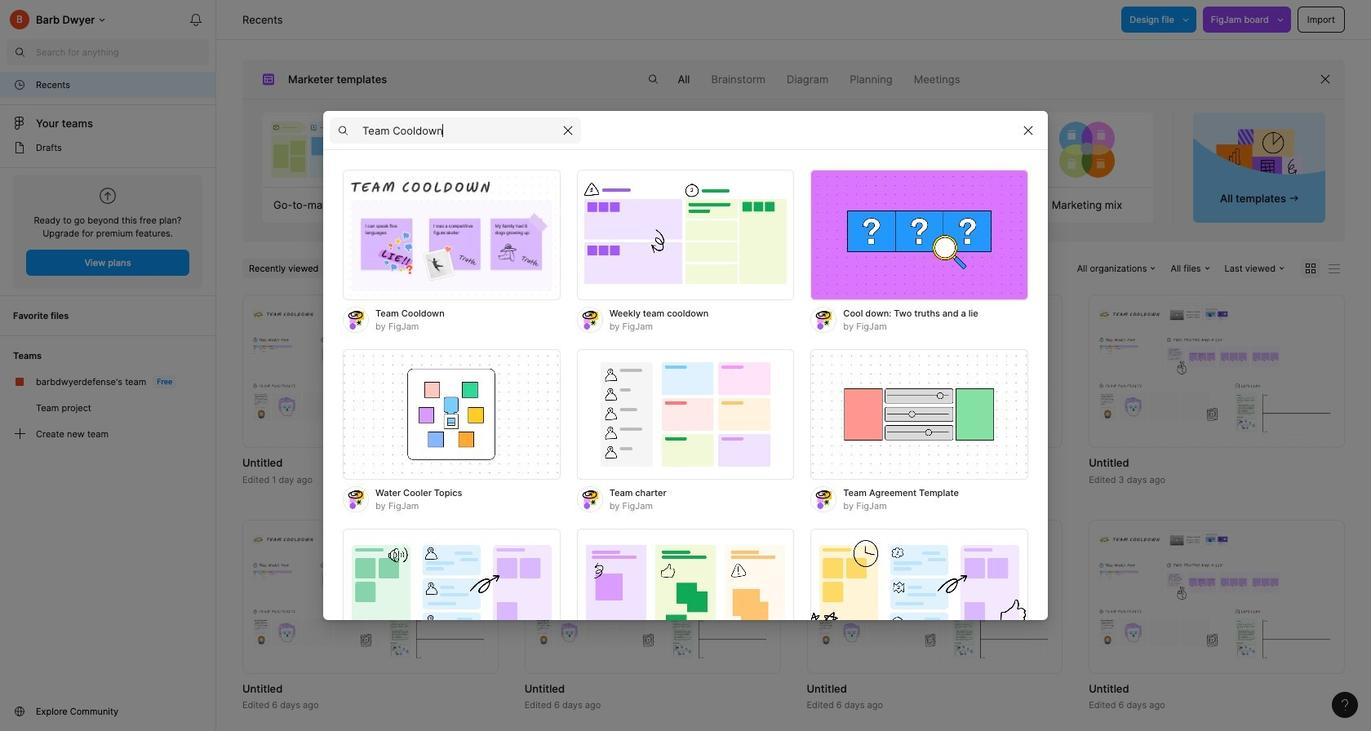 Task type: locate. For each thing, give the bounding box(es) containing it.
team stand up image
[[577, 529, 795, 660]]

team meeting agenda image
[[811, 529, 1029, 660]]

search 32 image
[[7, 39, 33, 65], [641, 66, 667, 92]]

1 horizontal spatial search 32 image
[[641, 66, 667, 92]]

cool down: two truths and a lie image
[[811, 170, 1029, 300]]

0 horizontal spatial search 32 image
[[7, 39, 33, 65]]

page 16 image
[[13, 141, 26, 154]]

weekly team cooldown image
[[577, 170, 795, 300]]

0 vertical spatial search 32 image
[[7, 39, 33, 65]]

Search for anything text field
[[36, 46, 209, 59]]

go-to-market (gtm) strategy image
[[262, 113, 394, 187]]

file thumbnail image
[[251, 305, 491, 438], [533, 305, 773, 438], [815, 305, 1055, 438], [1098, 305, 1338, 438], [251, 531, 491, 664], [533, 531, 773, 664], [815, 531, 1055, 664], [1098, 531, 1338, 664]]

search 32 image up 'competitor analysis' 'image'
[[641, 66, 667, 92]]

team cooldown image
[[343, 170, 561, 300]]

competitor analysis image
[[566, 113, 698, 187]]

marketing funnel image
[[414, 113, 546, 187]]

see all all templates image
[[1217, 128, 1303, 185]]

search 32 image up recent 16 icon
[[7, 39, 33, 65]]

dialog
[[323, 111, 1048, 732]]

marketing mix image
[[1022, 113, 1154, 187]]

team agreement template image
[[811, 349, 1029, 480]]



Task type: vqa. For each thing, say whether or not it's contained in the screenshot.
Select Zoom Level ICON
no



Task type: describe. For each thing, give the bounding box(es) containing it.
recent 16 image
[[13, 78, 26, 91]]

team charter image
[[577, 349, 795, 480]]

1 vertical spatial search 32 image
[[641, 66, 667, 92]]

Search templates text field
[[363, 120, 555, 140]]

team weekly image
[[343, 529, 561, 660]]

creative brief template image
[[862, 113, 1010, 187]]

community 16 image
[[13, 706, 26, 719]]

social media planner image
[[718, 113, 850, 187]]

bell 32 image
[[183, 7, 209, 33]]

water cooler topics image
[[343, 349, 561, 480]]



